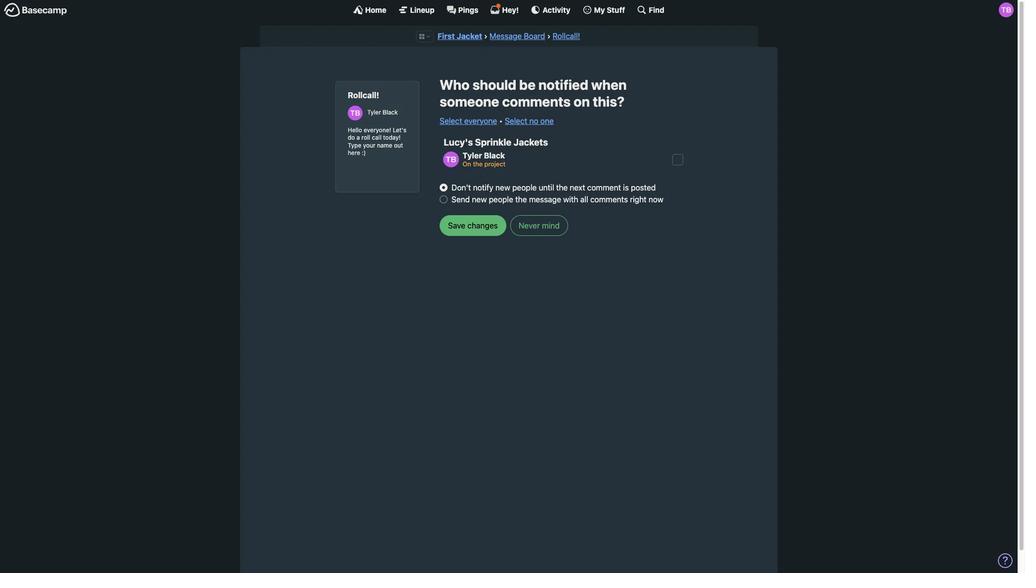 Task type: vqa. For each thing, say whether or not it's contained in the screenshot.
"choose" in the bottom left of the page
no



Task type: describe. For each thing, give the bounding box(es) containing it.
black for tyler black
[[383, 109, 398, 116]]

your
[[363, 142, 375, 149]]

should
[[473, 77, 516, 93]]

hello everyone! let's do a roll call today! type your name out here :)
[[348, 126, 407, 157]]

right
[[630, 195, 647, 204]]

all
[[580, 195, 588, 204]]

tyler for tyler black
[[367, 109, 381, 116]]

lucy's
[[444, 137, 473, 148]]

comments inside the who should be notified when someone comments on this?
[[502, 93, 571, 110]]

0 vertical spatial people
[[512, 183, 537, 192]]

my stuff button
[[582, 5, 625, 15]]

1 vertical spatial people
[[489, 195, 513, 204]]

first jacket link
[[438, 32, 482, 41]]

my stuff
[[594, 5, 625, 14]]

1 vertical spatial tyler black image
[[348, 106, 363, 120]]

first
[[438, 32, 455, 41]]

posted
[[631, 183, 656, 192]]

stuff
[[607, 5, 625, 14]]

send
[[452, 195, 470, 204]]

never mind
[[519, 221, 560, 230]]

don't notify new people until the next comment is posted
[[452, 183, 656, 192]]

message
[[529, 195, 561, 204]]

never mind link
[[510, 215, 568, 236]]

tyler black image
[[443, 152, 459, 168]]

select everyone • select no one
[[440, 116, 554, 125]]

notified
[[539, 77, 588, 93]]

find
[[649, 5, 665, 14]]

home
[[365, 5, 387, 14]]

hey! button
[[490, 3, 519, 15]]

pings button
[[446, 5, 479, 15]]

notify
[[473, 183, 494, 192]]

jackets
[[514, 137, 548, 148]]

select everyone button
[[440, 115, 497, 127]]

home link
[[353, 5, 387, 15]]

do
[[348, 134, 355, 141]]

roll
[[362, 134, 370, 141]]

activity
[[543, 5, 571, 14]]

first jacket
[[438, 32, 482, 41]]

› message board › rollcall!
[[484, 32, 580, 41]]

1 vertical spatial comments
[[590, 195, 628, 204]]

main element
[[0, 0, 1018, 19]]

lucy's sprinkle jackets
[[444, 137, 548, 148]]

1 vertical spatial rollcall!
[[348, 91, 379, 101]]

jacket
[[457, 32, 482, 41]]

pings
[[458, 5, 479, 14]]

activity link
[[531, 5, 571, 15]]

my
[[594, 5, 605, 14]]

board
[[524, 32, 545, 41]]

select no one button
[[505, 115, 554, 127]]

1 › from the left
[[484, 32, 488, 41]]



Task type: locate. For each thing, give the bounding box(es) containing it.
no
[[529, 116, 538, 125]]

who should be notified when someone comments on this?
[[440, 77, 627, 110]]

with
[[563, 195, 578, 204]]

0 horizontal spatial tyler black image
[[348, 106, 363, 120]]

1 vertical spatial new
[[472, 195, 487, 204]]

the up send new people the message             with all comments right now
[[556, 183, 568, 192]]

0 vertical spatial tyler black image
[[999, 2, 1014, 17]]

0 horizontal spatial the
[[473, 160, 483, 168]]

select right •
[[505, 116, 527, 125]]

0 horizontal spatial rollcall!
[[348, 91, 379, 101]]

don't
[[452, 183, 471, 192]]

next
[[570, 183, 585, 192]]

tyler for tyler black on the project
[[463, 151, 482, 160]]

new right notify
[[496, 183, 510, 192]]

tyler black on the project
[[463, 151, 506, 168]]

the left message at right
[[515, 195, 527, 204]]

›
[[484, 32, 488, 41], [547, 32, 551, 41]]

› right board
[[547, 32, 551, 41]]

tyler black
[[367, 109, 398, 116]]

1 vertical spatial black
[[484, 151, 505, 160]]

call
[[372, 134, 382, 141]]

0 horizontal spatial ›
[[484, 32, 488, 41]]

now
[[649, 195, 664, 204]]

1 horizontal spatial ›
[[547, 32, 551, 41]]

black
[[383, 109, 398, 116], [484, 151, 505, 160]]

comment
[[587, 183, 621, 192]]

on
[[463, 160, 471, 168]]

hey!
[[502, 5, 519, 14]]

hello
[[348, 126, 362, 134]]

0 horizontal spatial tyler
[[367, 109, 381, 116]]

tyler up on
[[463, 151, 482, 160]]

0 vertical spatial black
[[383, 109, 398, 116]]

:)
[[362, 149, 366, 157]]

the for message
[[515, 195, 527, 204]]

the
[[473, 160, 483, 168], [556, 183, 568, 192], [515, 195, 527, 204]]

today!
[[383, 134, 401, 141]]

lineup
[[410, 5, 435, 14]]

people
[[512, 183, 537, 192], [489, 195, 513, 204]]

None submit
[[440, 215, 506, 236]]

send new people the message             with all comments right now
[[452, 195, 664, 204]]

2 › from the left
[[547, 32, 551, 41]]

0 horizontal spatial select
[[440, 116, 462, 125]]

rollcall! up tyler black
[[348, 91, 379, 101]]

find button
[[637, 5, 665, 15]]

•
[[499, 116, 503, 125]]

black up "let's"
[[383, 109, 398, 116]]

let's
[[393, 126, 407, 134]]

message board link
[[490, 32, 545, 41]]

project
[[485, 160, 506, 168]]

0 vertical spatial new
[[496, 183, 510, 192]]

black for tyler black on the project
[[484, 151, 505, 160]]

be
[[519, 77, 536, 93]]

never
[[519, 221, 540, 230]]

a
[[357, 134, 360, 141]]

tyler inside tyler black on the project
[[463, 151, 482, 160]]

tyler
[[367, 109, 381, 116], [463, 151, 482, 160]]

tyler black image
[[999, 2, 1014, 17], [348, 106, 363, 120]]

0 vertical spatial comments
[[502, 93, 571, 110]]

new
[[496, 183, 510, 192], [472, 195, 487, 204]]

0 vertical spatial the
[[473, 160, 483, 168]]

people down notify
[[489, 195, 513, 204]]

mind
[[542, 221, 560, 230]]

1 horizontal spatial tyler black image
[[999, 2, 1014, 17]]

select up lucy's
[[440, 116, 462, 125]]

comments down the be
[[502, 93, 571, 110]]

when
[[591, 77, 627, 93]]

1 vertical spatial tyler
[[463, 151, 482, 160]]

here
[[348, 149, 360, 157]]

tyler up everyone!
[[367, 109, 381, 116]]

1 horizontal spatial comments
[[590, 195, 628, 204]]

tyler black image inside main element
[[999, 2, 1014, 17]]

one
[[541, 116, 554, 125]]

1 horizontal spatial tyler
[[463, 151, 482, 160]]

everyone!
[[364, 126, 391, 134]]

everyone
[[464, 116, 497, 125]]

on
[[574, 93, 590, 110]]

rollcall! down activity
[[553, 32, 580, 41]]

0 horizontal spatial new
[[472, 195, 487, 204]]

select
[[440, 116, 462, 125], [505, 116, 527, 125]]

0 horizontal spatial black
[[383, 109, 398, 116]]

0 vertical spatial tyler
[[367, 109, 381, 116]]

the for project
[[473, 160, 483, 168]]

the inside tyler black on the project
[[473, 160, 483, 168]]

lineup link
[[398, 5, 435, 15]]

0 horizontal spatial comments
[[502, 93, 571, 110]]

message
[[490, 32, 522, 41]]

out
[[394, 142, 403, 149]]

2 select from the left
[[505, 116, 527, 125]]

1 vertical spatial the
[[556, 183, 568, 192]]

black up project in the top of the page
[[484, 151, 505, 160]]

1 horizontal spatial select
[[505, 116, 527, 125]]

this?
[[593, 93, 625, 110]]

until
[[539, 183, 554, 192]]

2 horizontal spatial the
[[556, 183, 568, 192]]

black inside tyler black on the project
[[484, 151, 505, 160]]

people left until
[[512, 183, 537, 192]]

rollcall!
[[553, 32, 580, 41], [348, 91, 379, 101]]

is
[[623, 183, 629, 192]]

2 vertical spatial the
[[515, 195, 527, 204]]

name
[[377, 142, 392, 149]]

sprinkle
[[475, 137, 512, 148]]

comments
[[502, 93, 571, 110], [590, 195, 628, 204]]

new down notify
[[472, 195, 487, 204]]

1 horizontal spatial new
[[496, 183, 510, 192]]

1 horizontal spatial black
[[484, 151, 505, 160]]

1 select from the left
[[440, 116, 462, 125]]

type
[[348, 142, 361, 149]]

rollcall! link
[[553, 32, 580, 41]]

someone
[[440, 93, 499, 110]]

the right on
[[473, 160, 483, 168]]

who
[[440, 77, 470, 93]]

0 vertical spatial rollcall!
[[553, 32, 580, 41]]

› right "jacket"
[[484, 32, 488, 41]]

switch accounts image
[[4, 2, 67, 18]]

1 horizontal spatial the
[[515, 195, 527, 204]]

comments down comment
[[590, 195, 628, 204]]

1 horizontal spatial rollcall!
[[553, 32, 580, 41]]



